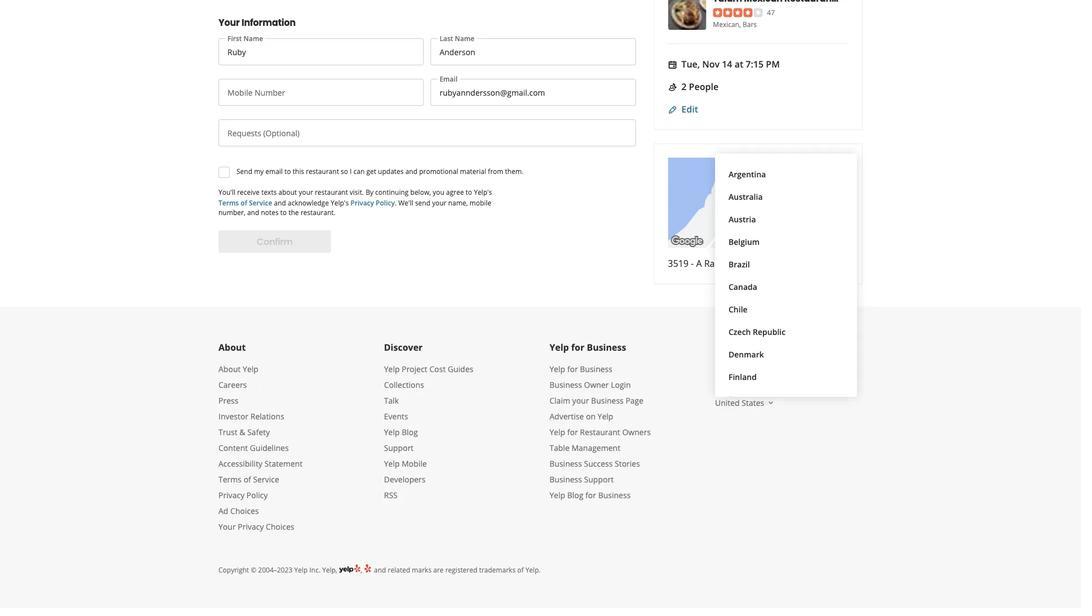 Task type: vqa. For each thing, say whether or not it's contained in the screenshot.
the Terms of Use LINK
no



Task type: describe. For each thing, give the bounding box(es) containing it.
  text field for first name
[[218, 38, 424, 65]]

czech
[[729, 326, 751, 337]]

press
[[218, 395, 238, 406]]

management
[[572, 442, 620, 453]]

yelp up table at right bottom
[[550, 427, 565, 437]]

states
[[742, 397, 764, 408]]

send
[[236, 166, 252, 176]]

0 horizontal spatial mobile
[[227, 87, 253, 98]]

yelp for restaurant owners link
[[550, 427, 651, 437]]

(optional)
[[263, 128, 300, 138]]

chile button
[[724, 298, 848, 320]]

, inside categories element
[[739, 19, 741, 29]]

16 reservation v2 image
[[668, 60, 677, 69]]

mexican
[[713, 19, 739, 29]]

marks
[[412, 565, 432, 574]]

by
[[366, 187, 373, 197]]

business up owner at the right of page
[[580, 363, 612, 374]]

about yelp link
[[218, 363, 258, 374]]

people
[[689, 81, 719, 93]]

of inside you'll receive texts about your restaurant visit. by continuing below, you agree to yelp's terms of service and acknowledge yelp's privacy policy
[[241, 198, 247, 207]]

relations
[[250, 411, 284, 421]]

collections
[[384, 379, 424, 390]]

accessibility statement link
[[218, 458, 303, 469]]

and inside you'll receive texts about your restaurant visit. by continuing below, you agree to yelp's terms of service and acknowledge yelp's privacy policy
[[274, 198, 286, 207]]

support inside the yelp project cost guides collections talk events yelp blog support yelp mobile developers rss
[[384, 442, 414, 453]]

ad choices link
[[218, 505, 259, 516]]

denmark button
[[724, 343, 848, 365]]

support link
[[384, 442, 414, 453]]

1 terms of service link from the top
[[218, 197, 272, 207]]

investor
[[218, 411, 248, 421]]

acknowledge
[[288, 198, 329, 207]]

promotional
[[419, 166, 458, 176]]

restaurant for your
[[315, 187, 348, 197]]

business up yelp for business link
[[587, 341, 626, 353]]

restaurant.
[[301, 207, 336, 217]]

to inside '. we'll send your name, mobile number, and notes to the restaurant.'
[[280, 207, 287, 217]]

login
[[611, 379, 631, 390]]

first name
[[227, 34, 263, 43]]

rss
[[384, 490, 398, 500]]

yelp up yelp for business link
[[550, 341, 569, 353]]

owners
[[622, 427, 651, 437]]

related
[[388, 565, 410, 574]]

united states
[[715, 397, 764, 408]]

0 horizontal spatial choices
[[230, 505, 259, 516]]

success
[[584, 458, 613, 469]]

mobile inside the yelp project cost guides collections talk events yelp blog support yelp mobile developers rss
[[402, 458, 427, 469]]

yelp blog link
[[384, 427, 418, 437]]

to inside you'll receive texts about your restaurant visit. by continuing below, you agree to yelp's terms of service and acknowledge yelp's privacy policy
[[466, 187, 472, 197]]

yelp inside about yelp careers press investor relations trust & safety content guidelines accessibility statement terms of service privacy policy ad choices your privacy choices
[[243, 363, 258, 374]]

pm
[[766, 58, 780, 70]]

advertise
[[550, 411, 584, 421]]

policy inside you'll receive texts about your restaurant visit. by continuing below, you agree to yelp's terms of service and acknowledge yelp's privacy policy
[[376, 198, 395, 207]]

service inside you'll receive texts about your restaurant visit. by continuing below, you agree to yelp's terms of service and acknowledge yelp's privacy policy
[[249, 198, 272, 207]]

material
[[460, 166, 486, 176]]

0 horizontal spatial privacy policy link
[[218, 490, 268, 500]]

4 star rating image
[[713, 8, 763, 17]]

restaurant for this
[[306, 166, 339, 176]]

  text field
[[431, 38, 636, 65]]

cost
[[429, 363, 446, 374]]

visit.
[[350, 187, 364, 197]]

press link
[[218, 395, 238, 406]]

collections link
[[384, 379, 424, 390]]

2
[[682, 81, 687, 93]]

chile
[[729, 304, 748, 314]]

czech republic button
[[724, 320, 848, 343]]

name,
[[448, 198, 468, 207]]

yelp burst image
[[364, 564, 372, 573]]

developers link
[[384, 474, 426, 485]]

business success stories link
[[550, 458, 640, 469]]

on
[[586, 411, 596, 421]]

so
[[341, 166, 348, 176]]

owner
[[584, 379, 609, 390]]

2 vertical spatial privacy
[[238, 521, 264, 532]]

tue,
[[682, 58, 700, 70]]

rd
[[732, 257, 744, 269]]

trust & safety link
[[218, 427, 270, 437]]

events link
[[384, 411, 408, 421]]

content guidelines link
[[218, 442, 289, 453]]

yelp up collections link
[[384, 363, 400, 374]]

accessibility
[[218, 458, 262, 469]]

16 groups v2 image
[[668, 83, 677, 92]]

number,
[[218, 207, 245, 217]]

austria
[[729, 214, 756, 224]]

edit
[[682, 103, 698, 115]]

you'll receive texts about your restaurant visit. by continuing below, you agree to yelp's terms of service and acknowledge yelp's privacy policy
[[218, 187, 492, 207]]

1 vertical spatial ,
[[360, 565, 364, 574]]

czech republic
[[729, 326, 786, 337]]

yelp down support link
[[384, 458, 400, 469]]

tue, nov 14 at 7:15 pm
[[682, 58, 780, 70]]

16 pencil v2 image
[[668, 105, 677, 114]]

terms inside about yelp careers press investor relations trust & safety content guidelines accessibility statement terms of service privacy policy ad choices your privacy choices
[[218, 474, 242, 485]]

i
[[350, 166, 352, 176]]

.
[[395, 198, 397, 207]]

finland
[[729, 371, 757, 382]]

email
[[265, 166, 283, 176]]

about for about yelp careers press investor relations trust & safety content guidelines accessibility statement terms of service privacy policy ad choices your privacy choices
[[218, 363, 241, 374]]

australia button
[[724, 185, 848, 208]]

continuing
[[375, 187, 409, 197]]

2 terms of service link from the top
[[218, 474, 279, 485]]

  text field for requests (optional)
[[218, 119, 636, 146]]

categories element
[[713, 19, 757, 29]]

nov
[[702, 58, 720, 70]]

australia
[[729, 191, 763, 202]]

yelp up claim
[[550, 363, 565, 374]]

table
[[550, 442, 570, 453]]

1 horizontal spatial privacy policy link
[[351, 197, 395, 207]]

for down the advertise
[[567, 427, 578, 437]]

registered
[[445, 565, 477, 574]]

tx
[[804, 257, 814, 269]]



Task type: locate. For each thing, give the bounding box(es) containing it.
mobile left number
[[227, 87, 253, 98]]

1 vertical spatial privacy
[[218, 490, 244, 500]]

stories
[[615, 458, 640, 469]]

last
[[440, 34, 453, 43]]

0 vertical spatial   text field
[[218, 38, 424, 65]]

france button
[[724, 388, 848, 410]]

about
[[278, 187, 297, 197]]

canada button
[[724, 275, 848, 298]]

1 terms from the top
[[218, 198, 239, 207]]

this
[[293, 166, 304, 176]]

about up about yelp link
[[218, 341, 246, 353]]

name down the your information
[[244, 34, 263, 43]]

0 horizontal spatial support
[[384, 442, 414, 453]]

terms of service link
[[218, 197, 272, 207], [218, 474, 279, 485]]

requests
[[227, 128, 261, 138]]

last name
[[440, 34, 474, 43]]

you
[[433, 187, 444, 197]]

and inside '. we'll send your name, mobile number, and notes to the restaurant.'
[[247, 207, 259, 217]]

1 vertical spatial terms
[[218, 474, 242, 485]]

name for first name
[[244, 34, 263, 43]]

47
[[767, 8, 775, 17]]

0 vertical spatial privacy
[[351, 198, 374, 207]]

restaurant
[[306, 166, 339, 176], [315, 187, 348, 197]]

1 vertical spatial   text field
[[218, 119, 636, 146]]

1 horizontal spatial yelp's
[[474, 187, 492, 197]]

1 horizontal spatial your
[[432, 198, 447, 207]]

0 vertical spatial yelp's
[[474, 187, 492, 197]]

yelp blog for business link
[[550, 490, 631, 500]]

name
[[244, 34, 263, 43], [455, 34, 474, 43]]

1 about from the top
[[218, 341, 246, 353]]

0 vertical spatial of
[[241, 198, 247, 207]]

  text field
[[218, 38, 424, 65], [218, 119, 636, 146]]

1 vertical spatial policy
[[247, 490, 268, 500]]

notes
[[261, 207, 279, 217]]

business down stories
[[598, 490, 631, 500]]

1 vertical spatial of
[[244, 474, 251, 485]]

your inside yelp for business business owner login claim your business page advertise on yelp yelp for restaurant owners table management business success stories business support yelp blog for business
[[572, 395, 589, 406]]

privacy down ad choices "link"
[[238, 521, 264, 532]]

0 vertical spatial to
[[284, 166, 291, 176]]

developers
[[384, 474, 426, 485]]

0 vertical spatial support
[[384, 442, 414, 453]]

mobile number
[[227, 87, 285, 98]]

careers
[[218, 379, 247, 390]]

guidelines
[[250, 442, 289, 453]]

privacy policy link down the "by"
[[351, 197, 395, 207]]

1 vertical spatial restaurant
[[315, 187, 348, 197]]

for
[[571, 341, 584, 353], [567, 363, 578, 374], [567, 427, 578, 437], [586, 490, 596, 500]]

investor relations link
[[218, 411, 284, 421]]

bars
[[743, 19, 757, 29]]

your
[[299, 187, 313, 197], [432, 198, 447, 207], [572, 395, 589, 406]]

1 name from the left
[[244, 34, 263, 43]]

yelp down business support link
[[550, 490, 565, 500]]

to left the
[[280, 207, 287, 217]]

yelp right on
[[598, 411, 613, 421]]

your inside you'll receive texts about your restaurant visit. by continuing below, you agree to yelp's terms of service and acknowledge yelp's privacy policy
[[299, 187, 313, 197]]

service down accessibility statement "link"
[[253, 474, 279, 485]]

countries
[[715, 380, 759, 392]]

your up acknowledge
[[299, 187, 313, 197]]

of down receive
[[241, 198, 247, 207]]

mexican , bars
[[713, 19, 757, 29]]

business owner login link
[[550, 379, 631, 390]]

your inside about yelp careers press investor relations trust & safety content guidelines accessibility statement terms of service privacy policy ad choices your privacy choices
[[218, 521, 236, 532]]

and right updates
[[405, 166, 417, 176]]

policy down the continuing
[[376, 198, 395, 207]]

for up 'business owner login' 'link'
[[567, 363, 578, 374]]

2 about from the top
[[218, 363, 241, 374]]

business down table at right bottom
[[550, 458, 582, 469]]

0 vertical spatial terms of service link
[[218, 197, 272, 207]]

1 vertical spatial to
[[466, 187, 472, 197]]

1 vertical spatial your
[[218, 521, 236, 532]]

number
[[255, 87, 285, 98]]

mobile up developers
[[402, 458, 427, 469]]

78734
[[816, 257, 842, 269]]

of left yelp.
[[517, 565, 524, 574]]

service inside about yelp careers press investor relations trust & safety content guidelines accessibility statement terms of service privacy policy ad choices your privacy choices
[[253, 474, 279, 485]]

0 horizontal spatial your
[[299, 187, 313, 197]]

support
[[384, 442, 414, 453], [584, 474, 614, 485]]

0 vertical spatial restaurant
[[306, 166, 339, 176]]

business up yelp blog for business link
[[550, 474, 582, 485]]

0 horizontal spatial yelp's
[[331, 198, 349, 207]]

choices up copyright © 2004–2023 yelp inc. yelp,
[[266, 521, 294, 532]]

service up notes
[[249, 198, 272, 207]]

blog down business support link
[[567, 490, 583, 500]]

email
[[440, 74, 457, 84]]

1 horizontal spatial blog
[[567, 490, 583, 500]]

business
[[587, 341, 626, 353], [580, 363, 612, 374], [550, 379, 582, 390], [591, 395, 624, 406], [550, 458, 582, 469], [550, 474, 582, 485], [598, 490, 631, 500]]

1 vertical spatial mobile
[[402, 458, 427, 469]]

of down accessibility
[[244, 474, 251, 485]]

1 vertical spatial privacy policy link
[[218, 490, 268, 500]]

claim your business page link
[[550, 395, 644, 406]]

get
[[366, 166, 376, 176]]

, left bars
[[739, 19, 741, 29]]

0 vertical spatial policy
[[376, 198, 395, 207]]

mobile
[[470, 198, 491, 207]]

policy
[[376, 198, 395, 207], [247, 490, 268, 500]]

restaurant up restaurant.
[[315, 187, 348, 197]]

0 vertical spatial terms
[[218, 198, 239, 207]]

from
[[488, 166, 503, 176]]

for down business support link
[[586, 490, 596, 500]]

0 vertical spatial mobile
[[227, 87, 253, 98]]

1 horizontal spatial mobile
[[402, 458, 427, 469]]

2 vertical spatial to
[[280, 207, 287, 217]]

edit link
[[668, 103, 698, 115]]

policy inside about yelp careers press investor relations trust & safety content guidelines accessibility statement terms of service privacy policy ad choices your privacy choices
[[247, 490, 268, 500]]

1   text field from the top
[[218, 38, 424, 65]]

terms down accessibility
[[218, 474, 242, 485]]

business down owner at the right of page
[[591, 395, 624, 406]]

yelp for business business owner login claim your business page advertise on yelp yelp for restaurant owners table management business success stories business support yelp blog for business
[[550, 363, 651, 500]]

talk link
[[384, 395, 399, 406]]

privacy inside you'll receive texts about your restaurant visit. by continuing below, you agree to yelp's terms of service and acknowledge yelp's privacy policy
[[351, 198, 374, 207]]

1 vertical spatial about
[[218, 363, 241, 374]]

7:15
[[746, 58, 764, 70]]

and down about
[[274, 198, 286, 207]]

service
[[249, 198, 272, 207], [253, 474, 279, 485]]

discover
[[384, 341, 423, 353]]

below,
[[410, 187, 431, 197]]

privacy up ad choices "link"
[[218, 490, 244, 500]]

2 vertical spatial your
[[572, 395, 589, 406]]

blog
[[402, 427, 418, 437], [567, 490, 583, 500]]

0 vertical spatial choices
[[230, 505, 259, 516]]

talk
[[384, 395, 399, 406]]

1 your from the top
[[218, 16, 240, 29]]

yelp down events link on the bottom
[[384, 427, 400, 437]]

about inside about yelp careers press investor relations trust & safety content guidelines accessibility statement terms of service privacy policy ad choices your privacy choices
[[218, 363, 241, 374]]

1 vertical spatial choices
[[266, 521, 294, 532]]

austin,
[[773, 257, 802, 269]]

and related marks are registered trademarks of yelp.
[[372, 565, 541, 574]]

trademarks
[[479, 565, 516, 574]]

restaurant inside you'll receive texts about your restaurant visit. by continuing below, you agree to yelp's terms of service and acknowledge yelp's privacy policy
[[315, 187, 348, 197]]

2004–2023
[[258, 565, 292, 574]]

support down yelp blog link
[[384, 442, 414, 453]]

0 vertical spatial your
[[218, 16, 240, 29]]

1 horizontal spatial name
[[455, 34, 474, 43]]

  telephone field
[[218, 79, 424, 106]]

to right agree
[[466, 187, 472, 197]]

0 vertical spatial blog
[[402, 427, 418, 437]]

1 vertical spatial support
[[584, 474, 614, 485]]

business up claim
[[550, 379, 582, 390]]

yelp's up mobile
[[474, 187, 492, 197]]

support inside yelp for business business owner login claim your business page advertise on yelp yelp for restaurant owners table management business success stories business support yelp blog for business
[[584, 474, 614, 485]]

1 horizontal spatial policy
[[376, 198, 395, 207]]

0 vertical spatial your
[[299, 187, 313, 197]]

restaurant left "so"
[[306, 166, 339, 176]]

yelp mobile link
[[384, 458, 427, 469]]

restaurant
[[580, 427, 620, 437]]

2 horizontal spatial your
[[572, 395, 589, 406]]

terms inside you'll receive texts about your restaurant visit. by continuing below, you agree to yelp's terms of service and acknowledge yelp's privacy policy
[[218, 198, 239, 207]]

copyright © 2004–2023 yelp inc. yelp,
[[218, 565, 337, 574]]

blog inside the yelp project cost guides collections talk events yelp blog support yelp mobile developers rss
[[402, 427, 418, 437]]

2 your from the top
[[218, 521, 236, 532]]

privacy down the 'visit.'
[[351, 198, 374, 207]]

your privacy choices link
[[218, 521, 294, 532]]

yelp's up restaurant.
[[331, 198, 349, 207]]

terms of service link down accessibility
[[218, 474, 279, 485]]

ad
[[218, 505, 228, 516]]

2 terms from the top
[[218, 474, 242, 485]]

brazil button
[[724, 253, 848, 275]]

blog up support link
[[402, 427, 418, 437]]

1 horizontal spatial support
[[584, 474, 614, 485]]

france
[[729, 394, 754, 405]]

are
[[433, 565, 444, 574]]

16 chevron down v2 image
[[766, 398, 775, 407]]

1 vertical spatial terms of service link
[[218, 474, 279, 485]]

your up first at the left
[[218, 16, 240, 29]]

support down success
[[584, 474, 614, 485]]

14
[[722, 58, 732, 70]]

0 horizontal spatial policy
[[247, 490, 268, 500]]

and right 'yelp burst' 'image'
[[374, 565, 386, 574]]

0 horizontal spatial ,
[[360, 565, 364, 574]]

events
[[384, 411, 408, 421]]

argentina button
[[724, 163, 848, 185]]

about for about
[[218, 341, 246, 353]]

inc.
[[309, 565, 320, 574]]

0 vertical spatial ,
[[739, 19, 741, 29]]

-
[[691, 257, 694, 269]]

name right last
[[455, 34, 474, 43]]

yelp logo image
[[339, 564, 360, 574]]

and left notes
[[247, 207, 259, 217]]

. we'll send your name, mobile number, and notes to the restaurant.
[[218, 198, 491, 217]]

, right yelp,
[[360, 565, 364, 574]]

terms
[[218, 198, 239, 207], [218, 474, 242, 485]]

yelp left inc.
[[294, 565, 308, 574]]

agree
[[446, 187, 464, 197]]

privacy policy link up ad choices "link"
[[218, 490, 268, 500]]

about yelp careers press investor relations trust & safety content guidelines accessibility statement terms of service privacy policy ad choices your privacy choices
[[218, 363, 303, 532]]

to left this
[[284, 166, 291, 176]]

table management link
[[550, 442, 620, 453]]

policy up ad choices "link"
[[247, 490, 268, 500]]

your down you
[[432, 198, 447, 207]]

choices up your privacy choices link
[[230, 505, 259, 516]]

you'll
[[218, 187, 235, 197]]

0 horizontal spatial name
[[244, 34, 263, 43]]

1 vertical spatial your
[[432, 198, 447, 207]]

1 horizontal spatial choices
[[266, 521, 294, 532]]

terms of service link down receive
[[218, 197, 272, 207]]

united states button
[[715, 397, 775, 408]]

about up the careers link
[[218, 363, 241, 374]]

map image
[[668, 158, 844, 248]]

your up advertise on yelp link
[[572, 395, 589, 406]]

terms up 'number,'
[[218, 198, 239, 207]]

1 horizontal spatial ,
[[739, 19, 741, 29]]

2 name from the left
[[455, 34, 474, 43]]

your down ad
[[218, 521, 236, 532]]

2   text field from the top
[[218, 119, 636, 146]]

yelp up careers
[[243, 363, 258, 374]]

about
[[218, 341, 246, 353], [218, 363, 241, 374]]

claim
[[550, 395, 570, 406]]

2 vertical spatial of
[[517, 565, 524, 574]]

blog inside yelp for business business owner login claim your business page advertise on yelp yelp for restaurant owners table management business success stories business support yelp blog for business
[[567, 490, 583, 500]]

0 vertical spatial service
[[249, 198, 272, 207]]

  email field
[[431, 79, 636, 106]]

united
[[715, 397, 740, 408]]

a
[[696, 257, 702, 269]]

of inside about yelp careers press investor relations trust & safety content guidelines accessibility statement terms of service privacy policy ad choices your privacy choices
[[244, 474, 251, 485]]

name for last name
[[455, 34, 474, 43]]

1 vertical spatial blog
[[567, 490, 583, 500]]

620
[[746, 257, 761, 269]]

republic
[[753, 326, 786, 337]]

trust
[[218, 427, 237, 437]]

0 vertical spatial privacy policy link
[[351, 197, 395, 207]]

1 vertical spatial service
[[253, 474, 279, 485]]

your inside '. we'll send your name, mobile number, and notes to the restaurant.'
[[432, 198, 447, 207]]

for up yelp for business link
[[571, 341, 584, 353]]

0 vertical spatial about
[[218, 341, 246, 353]]

1 vertical spatial yelp's
[[331, 198, 349, 207]]

n
[[764, 257, 771, 269]]

yelp for business
[[550, 341, 626, 353]]

yelp for business link
[[550, 363, 612, 374]]

0 horizontal spatial blog
[[402, 427, 418, 437]]

my
[[254, 166, 264, 176]]

austria button
[[724, 208, 848, 230]]



